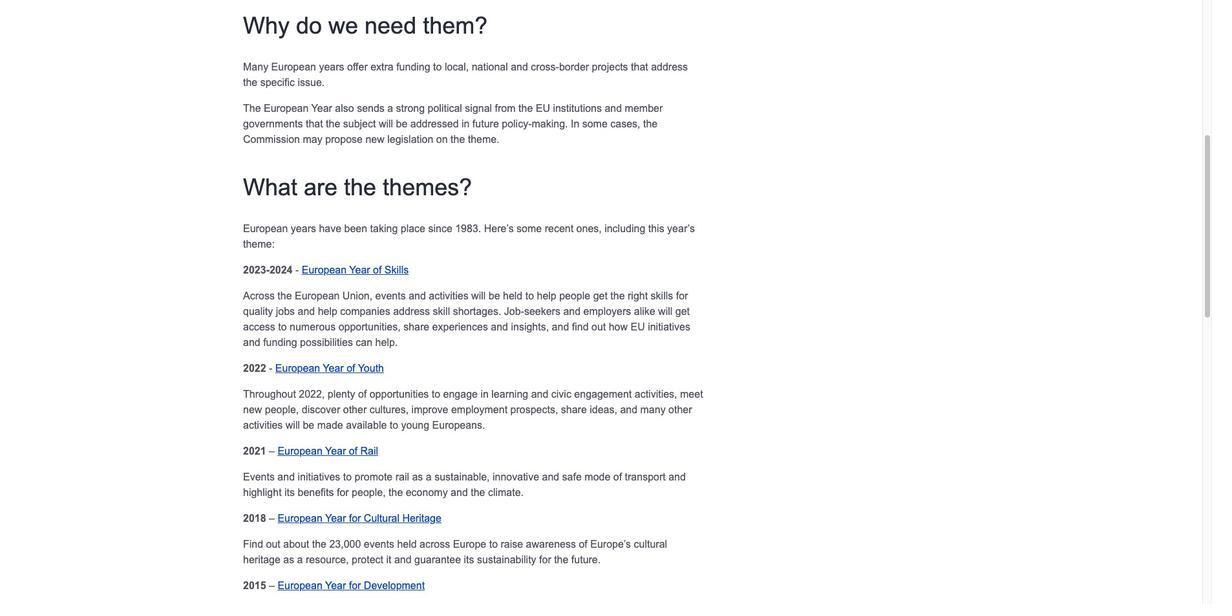 Task type: locate. For each thing, give the bounding box(es) containing it.
year
[[311, 103, 332, 114], [349, 264, 370, 275], [323, 363, 344, 374], [325, 445, 346, 456], [325, 513, 346, 524], [325, 580, 346, 591]]

– right '2021'
[[269, 445, 275, 456]]

be inside the european year also sends a strong political signal from the eu institutions and member governments that the subject will be addressed in future policy-making. in some cases, the commission may propose new legislation on the theme.
[[396, 118, 408, 129]]

address
[[651, 61, 688, 72], [393, 306, 430, 317]]

1 horizontal spatial share
[[561, 404, 587, 415]]

0 vertical spatial eu
[[536, 103, 550, 114]]

be
[[396, 118, 408, 129], [489, 290, 500, 301], [303, 419, 315, 430]]

1 vertical spatial share
[[561, 404, 587, 415]]

1 vertical spatial some
[[517, 223, 542, 234]]

been
[[344, 223, 367, 234]]

european year for development link
[[278, 580, 425, 591]]

future.
[[572, 554, 601, 565]]

here's
[[484, 223, 514, 234]]

the down sustainable, on the left
[[471, 487, 485, 498]]

initiatives inside across the european union, events and activities will be held to help people get the right skills for quality jobs and help companies address skill shortages. job-seekers and employers alike will get access to numerous opportunities, share experiences and insights, and find out how eu initiatives and funding possibilities can help.
[[648, 321, 691, 332]]

0 horizontal spatial eu
[[536, 103, 550, 114]]

initiatives down alike at the bottom right of page
[[648, 321, 691, 332]]

european up "2022,"
[[275, 363, 320, 374]]

0 vertical spatial new
[[366, 134, 385, 145]]

1 vertical spatial eu
[[631, 321, 645, 332]]

-
[[296, 264, 299, 275], [269, 363, 273, 374]]

0 vertical spatial share
[[404, 321, 430, 332]]

the right are
[[344, 174, 377, 200]]

other up 'available'
[[343, 404, 367, 415]]

1 horizontal spatial its
[[464, 554, 474, 565]]

1 horizontal spatial as
[[412, 471, 423, 482]]

0 horizontal spatial new
[[243, 404, 262, 415]]

1 horizontal spatial held
[[503, 290, 523, 301]]

people, down the throughout
[[265, 404, 299, 415]]

0 horizontal spatial a
[[297, 554, 303, 565]]

benefits
[[298, 487, 334, 498]]

address up "member"
[[651, 61, 688, 72]]

be down discover
[[303, 419, 315, 430]]

some
[[583, 118, 608, 129], [517, 223, 542, 234]]

many european years offer extra funding to local, national and cross-border projects that address the specific issue.
[[243, 61, 688, 88]]

of left rail
[[349, 445, 358, 456]]

as inside events and initiatives to promote rail as a sustainable, innovative and safe mode of transport and highlight its benefits for people, the economy and the climate.
[[412, 471, 423, 482]]

institutions
[[553, 103, 602, 114]]

eu
[[536, 103, 550, 114], [631, 321, 645, 332]]

that inside the european year also sends a strong political signal from the eu institutions and member governments that the subject will be addressed in future policy-making. in some cases, the commission may propose new legislation on the theme.
[[306, 118, 323, 129]]

a down about
[[297, 554, 303, 565]]

european down '2023-2024 - european year of skills'
[[295, 290, 340, 301]]

2 – from the top
[[269, 513, 275, 524]]

- right 2022
[[269, 363, 273, 374]]

year up union,
[[349, 264, 370, 275]]

the down many
[[243, 77, 258, 88]]

to left local,
[[433, 61, 442, 72]]

in inside 'throughout 2022, plenty of opportunities to engage in learning and civic engagement activities, meet new people, discover other cultures, improve employment prospects, share ideas, and many other activities will be made available to young europeans.'
[[481, 388, 489, 399]]

youth
[[358, 363, 384, 374]]

its left benefits
[[285, 487, 295, 498]]

2022
[[243, 363, 266, 374]]

some right in
[[583, 118, 608, 129]]

and left find
[[552, 321, 569, 332]]

year left the also
[[311, 103, 332, 114]]

some left recent
[[517, 223, 542, 234]]

from
[[495, 103, 516, 114]]

learning
[[492, 388, 529, 399]]

held left the across
[[397, 538, 417, 549]]

a up economy
[[426, 471, 432, 482]]

1 horizontal spatial initiatives
[[648, 321, 691, 332]]

people, down promote
[[352, 487, 386, 498]]

offer
[[347, 61, 368, 72]]

funding right extra
[[397, 61, 431, 72]]

0 vertical spatial out
[[592, 321, 606, 332]]

1 vertical spatial events
[[364, 538, 395, 549]]

out inside across the european union, events and activities will be held to help people get the right skills for quality jobs and help companies address skill shortages. job-seekers and employers alike will get access to numerous opportunities, share experiences and insights, and find out how eu initiatives and funding possibilities can help.
[[592, 321, 606, 332]]

be up legislation
[[396, 118, 408, 129]]

governments
[[243, 118, 303, 129]]

as down about
[[283, 554, 294, 565]]

1 horizontal spatial eu
[[631, 321, 645, 332]]

and inside the find out about the 23,000 events held across europe to raise awareness of europe's cultural heritage as a resource, protect it and guarantee its sustainability for the future.
[[394, 554, 412, 565]]

0 vertical spatial -
[[296, 264, 299, 275]]

0 horizontal spatial activities
[[243, 419, 283, 430]]

0 vertical spatial that
[[631, 61, 649, 72]]

get up employers
[[594, 290, 608, 301]]

them?
[[423, 12, 488, 39]]

activities inside 'throughout 2022, plenty of opportunities to engage in learning and civic engagement activities, meet new people, discover other cultures, improve employment prospects, share ideas, and many other activities will be made available to young europeans.'
[[243, 419, 283, 430]]

european
[[271, 61, 316, 72], [264, 103, 309, 114], [243, 223, 288, 234], [302, 264, 347, 275], [295, 290, 340, 301], [275, 363, 320, 374], [278, 445, 323, 456], [278, 513, 323, 524], [278, 580, 323, 591]]

1 horizontal spatial that
[[631, 61, 649, 72]]

activities up '2021'
[[243, 419, 283, 430]]

held up job-
[[503, 290, 523, 301]]

1 vertical spatial activities
[[243, 419, 283, 430]]

1 vertical spatial held
[[397, 538, 417, 549]]

and left cross-
[[511, 61, 528, 72]]

of inside events and initiatives to promote rail as a sustainable, innovative and safe mode of transport and highlight its benefits for people, the economy and the climate.
[[614, 471, 622, 482]]

issue.
[[298, 77, 325, 88]]

funding down access
[[263, 337, 297, 348]]

why
[[243, 12, 290, 39]]

events and initiatives to promote rail as a sustainable, innovative and safe mode of transport and highlight its benefits for people, the economy and the climate.
[[243, 471, 686, 498]]

1 vertical spatial be
[[489, 290, 500, 301]]

1 horizontal spatial activities
[[429, 290, 469, 301]]

0 vertical spatial years
[[319, 61, 344, 72]]

0 horizontal spatial share
[[404, 321, 430, 332]]

years
[[319, 61, 344, 72], [291, 223, 316, 234]]

out inside the find out about the 23,000 events held across europe to raise awareness of europe's cultural heritage as a resource, protect it and guarantee its sustainability for the future.
[[266, 538, 281, 549]]

3 – from the top
[[269, 580, 275, 591]]

1 horizontal spatial help
[[537, 290, 557, 301]]

year up 23,000
[[325, 513, 346, 524]]

since
[[428, 223, 453, 234]]

0 horizontal spatial people,
[[265, 404, 299, 415]]

europe
[[453, 538, 487, 549]]

1 vertical spatial people,
[[352, 487, 386, 498]]

safe
[[562, 471, 582, 482]]

to left raise
[[489, 538, 498, 549]]

year down made
[[325, 445, 346, 456]]

1 vertical spatial that
[[306, 118, 323, 129]]

year down possibilities
[[323, 363, 344, 374]]

made
[[317, 419, 343, 430]]

0 vertical spatial get
[[594, 290, 608, 301]]

be up shortages.
[[489, 290, 500, 301]]

europeans.
[[432, 419, 485, 430]]

place
[[401, 223, 426, 234]]

– for 2015
[[269, 580, 275, 591]]

1 vertical spatial a
[[426, 471, 432, 482]]

opportunities
[[370, 388, 429, 399]]

a right sends
[[388, 103, 393, 114]]

1 horizontal spatial address
[[651, 61, 688, 72]]

1 vertical spatial address
[[393, 306, 430, 317]]

european up theme:
[[243, 223, 288, 234]]

addressed
[[411, 118, 459, 129]]

1 vertical spatial funding
[[263, 337, 297, 348]]

0 horizontal spatial funding
[[263, 337, 297, 348]]

0 horizontal spatial out
[[266, 538, 281, 549]]

transport
[[625, 471, 666, 482]]

1 horizontal spatial other
[[669, 404, 692, 415]]

rail
[[396, 471, 409, 482]]

new inside the european year also sends a strong political signal from the eu institutions and member governments that the subject will be addressed in future policy-making. in some cases, the commission may propose new legislation on the theme.
[[366, 134, 385, 145]]

2 vertical spatial a
[[297, 554, 303, 565]]

0 vertical spatial people,
[[265, 404, 299, 415]]

as
[[412, 471, 423, 482], [283, 554, 294, 565]]

1 vertical spatial out
[[266, 538, 281, 549]]

help up the seekers
[[537, 290, 557, 301]]

the down rail at left bottom
[[389, 487, 403, 498]]

initiatives up benefits
[[298, 471, 340, 482]]

and down sustainable, on the left
[[451, 487, 468, 498]]

legislation
[[388, 134, 434, 145]]

for up 2018 – european year for cultural heritage
[[337, 487, 349, 498]]

0 vertical spatial its
[[285, 487, 295, 498]]

0 vertical spatial address
[[651, 61, 688, 72]]

1 horizontal spatial new
[[366, 134, 385, 145]]

address inside many european years offer extra funding to local, national and cross-border projects that address the specific issue.
[[651, 61, 688, 72]]

1 horizontal spatial a
[[388, 103, 393, 114]]

activities
[[429, 290, 469, 301], [243, 419, 283, 430]]

future
[[473, 118, 499, 129]]

0 vertical spatial some
[[583, 118, 608, 129]]

mode
[[585, 471, 611, 482]]

for
[[676, 290, 688, 301], [337, 487, 349, 498], [349, 513, 361, 524], [539, 554, 552, 565], [349, 580, 361, 591]]

to
[[433, 61, 442, 72], [526, 290, 534, 301], [278, 321, 287, 332], [432, 388, 441, 399], [390, 419, 399, 430], [343, 471, 352, 482], [489, 538, 498, 549]]

share inside 'throughout 2022, plenty of opportunities to engage in learning and civic engagement activities, meet new people, discover other cultures, improve employment prospects, share ideas, and many other activities will be made available to young europeans.'
[[561, 404, 587, 415]]

european inside european years have been taking place since 1983. here's some recent ones, including this year's theme:
[[243, 223, 288, 234]]

held inside across the european union, events and activities will be held to help people get the right skills for quality jobs and help companies address skill shortages. job-seekers and employers alike will get access to numerous opportunities, share experiences and insights, and find out how eu initiatives and funding possibilities can help.
[[503, 290, 523, 301]]

out down employers
[[592, 321, 606, 332]]

that inside many european years offer extra funding to local, national and cross-border projects that address the specific issue.
[[631, 61, 649, 72]]

extra
[[371, 61, 394, 72]]

strong
[[396, 103, 425, 114]]

0 horizontal spatial some
[[517, 223, 542, 234]]

- right 2024
[[296, 264, 299, 275]]

european down made
[[278, 445, 323, 456]]

2 horizontal spatial a
[[426, 471, 432, 482]]

for inside the find out about the 23,000 events held across europe to raise awareness of europe's cultural heritage as a resource, protect it and guarantee its sustainability for the future.
[[539, 554, 552, 565]]

to down jobs
[[278, 321, 287, 332]]

0 horizontal spatial get
[[594, 290, 608, 301]]

0 horizontal spatial address
[[393, 306, 430, 317]]

0 vertical spatial activities
[[429, 290, 469, 301]]

will down sends
[[379, 118, 393, 129]]

– right 2015
[[269, 580, 275, 591]]

1 vertical spatial –
[[269, 513, 275, 524]]

of left skills at the left
[[373, 264, 382, 275]]

share
[[404, 321, 430, 332], [561, 404, 587, 415]]

1 horizontal spatial get
[[676, 306, 690, 317]]

european down have on the left top of page
[[302, 264, 347, 275]]

and down access
[[243, 337, 260, 348]]

1 horizontal spatial some
[[583, 118, 608, 129]]

2015
[[243, 580, 266, 591]]

events
[[376, 290, 406, 301], [364, 538, 395, 549]]

employers
[[584, 306, 632, 317]]

year down resource,
[[325, 580, 346, 591]]

0 horizontal spatial as
[[283, 554, 294, 565]]

0 vertical spatial a
[[388, 103, 393, 114]]

political
[[428, 103, 462, 114]]

2 vertical spatial be
[[303, 419, 315, 430]]

1 vertical spatial in
[[481, 388, 489, 399]]

share down civic
[[561, 404, 587, 415]]

for inside events and initiatives to promote rail as a sustainable, innovative and safe mode of transport and highlight its benefits for people, the economy and the climate.
[[337, 487, 349, 498]]

in inside the european year also sends a strong political signal from the eu institutions and member governments that the subject will be addressed in future policy-making. in some cases, the commission may propose new legislation on the theme.
[[462, 118, 470, 129]]

as right rail at left bottom
[[412, 471, 423, 482]]

seekers
[[525, 306, 561, 317]]

1 vertical spatial new
[[243, 404, 262, 415]]

its down the europe
[[464, 554, 474, 565]]

0 vertical spatial help
[[537, 290, 557, 301]]

0 horizontal spatial years
[[291, 223, 316, 234]]

the
[[243, 77, 258, 88], [519, 103, 533, 114], [326, 118, 340, 129], [644, 118, 658, 129], [451, 134, 465, 145], [344, 174, 377, 200], [278, 290, 292, 301], [611, 290, 625, 301], [389, 487, 403, 498], [471, 487, 485, 498], [312, 538, 327, 549], [554, 554, 569, 565]]

2 other from the left
[[669, 404, 692, 415]]

0 horizontal spatial in
[[462, 118, 470, 129]]

new down the throughout
[[243, 404, 262, 415]]

other down meet at the bottom of the page
[[669, 404, 692, 415]]

1 horizontal spatial funding
[[397, 61, 431, 72]]

that
[[631, 61, 649, 72], [306, 118, 323, 129]]

2 vertical spatial –
[[269, 580, 275, 591]]

years left have on the left top of page
[[291, 223, 316, 234]]

1 vertical spatial help
[[318, 306, 338, 317]]

european up the governments
[[264, 103, 309, 114]]

0 vertical spatial –
[[269, 445, 275, 456]]

1 horizontal spatial years
[[319, 61, 344, 72]]

0 horizontal spatial initiatives
[[298, 471, 340, 482]]

meet
[[680, 388, 703, 399]]

improve
[[412, 404, 449, 415]]

– for 2018
[[269, 513, 275, 524]]

activities up skill
[[429, 290, 469, 301]]

2 horizontal spatial be
[[489, 290, 500, 301]]

people, inside 'throughout 2022, plenty of opportunities to engage in learning and civic engagement activities, meet new people, discover other cultures, improve employment prospects, share ideas, and many other activities will be made available to young europeans.'
[[265, 404, 299, 415]]

across the european union, events and activities will be held to help people get the right skills for quality jobs and help companies address skill shortages. job-seekers and employers alike will get access to numerous opportunities, share experiences and insights, and find out how eu initiatives and funding possibilities can help.
[[243, 290, 691, 348]]

0 vertical spatial held
[[503, 290, 523, 301]]

find out about the 23,000 events held across europe to raise awareness of europe's cultural heritage as a resource, protect it and guarantee its sustainability for the future.
[[243, 538, 668, 565]]

1 horizontal spatial -
[[296, 264, 299, 275]]

0 vertical spatial as
[[412, 471, 423, 482]]

2021 – european year of rail
[[243, 445, 378, 456]]

0 horizontal spatial held
[[397, 538, 417, 549]]

of right plenty
[[358, 388, 367, 399]]

will up 2021 – european year of rail
[[286, 419, 300, 430]]

1 – from the top
[[269, 445, 275, 456]]

– right 2018
[[269, 513, 275, 524]]

development
[[364, 580, 425, 591]]

a
[[388, 103, 393, 114], [426, 471, 432, 482], [297, 554, 303, 565]]

ideas,
[[590, 404, 618, 415]]

1 vertical spatial initiatives
[[298, 471, 340, 482]]

2022,
[[299, 388, 325, 399]]

for right skills at the top right of page
[[676, 290, 688, 301]]

help up numerous
[[318, 306, 338, 317]]

what
[[243, 174, 298, 200]]

1 vertical spatial years
[[291, 223, 316, 234]]

1 vertical spatial its
[[464, 554, 474, 565]]

out up heritage
[[266, 538, 281, 549]]

of right mode
[[614, 471, 622, 482]]

address left skill
[[393, 306, 430, 317]]

events inside the find out about the 23,000 events held across europe to raise awareness of europe's cultural heritage as a resource, protect it and guarantee its sustainability for the future.
[[364, 538, 395, 549]]

1 horizontal spatial in
[[481, 388, 489, 399]]

0 horizontal spatial other
[[343, 404, 367, 415]]

funding inside many european years offer extra funding to local, national and cross-border projects that address the specific issue.
[[397, 61, 431, 72]]

find
[[243, 538, 263, 549]]

discover
[[302, 404, 340, 415]]

0 vertical spatial in
[[462, 118, 470, 129]]

will down skills at the top right of page
[[659, 306, 673, 317]]

european year of skills link
[[302, 264, 409, 275]]

will
[[379, 118, 393, 129], [472, 290, 486, 301], [659, 306, 673, 317], [286, 419, 300, 430]]

1 horizontal spatial be
[[396, 118, 408, 129]]

2022 - european year of youth
[[243, 363, 384, 374]]

0 horizontal spatial be
[[303, 419, 315, 430]]

eu down alike at the bottom right of page
[[631, 321, 645, 332]]

civic
[[552, 388, 572, 399]]

0 vertical spatial funding
[[397, 61, 431, 72]]

1 horizontal spatial people,
[[352, 487, 386, 498]]

funding
[[397, 61, 431, 72], [263, 337, 297, 348]]

european up "specific"
[[271, 61, 316, 72]]

2015 – european year for development
[[243, 580, 425, 591]]

will inside 'throughout 2022, plenty of opportunities to engage in learning and civic engagement activities, meet new people, discover other cultures, improve employment prospects, share ideas, and many other activities will be made available to young europeans.'
[[286, 419, 300, 430]]

initiatives inside events and initiatives to promote rail as a sustainable, innovative and safe mode of transport and highlight its benefits for people, the economy and the climate.
[[298, 471, 340, 482]]

events up it at the bottom left of the page
[[364, 538, 395, 549]]

that up may
[[306, 118, 323, 129]]

propose
[[325, 134, 363, 145]]

0 vertical spatial events
[[376, 290, 406, 301]]

in left future
[[462, 118, 470, 129]]

events down skills at the left
[[376, 290, 406, 301]]

that right "projects"
[[631, 61, 649, 72]]

1 vertical spatial as
[[283, 554, 294, 565]]

themes?
[[383, 174, 472, 200]]

0 horizontal spatial that
[[306, 118, 323, 129]]

0 vertical spatial initiatives
[[648, 321, 691, 332]]

0 vertical spatial be
[[396, 118, 408, 129]]

1 horizontal spatial out
[[592, 321, 606, 332]]

0 horizontal spatial -
[[269, 363, 273, 374]]

and right it at the bottom left of the page
[[394, 554, 412, 565]]

to left promote
[[343, 471, 352, 482]]

in up employment
[[481, 388, 489, 399]]

0 horizontal spatial its
[[285, 487, 295, 498]]

theme:
[[243, 238, 275, 249]]

its inside events and initiatives to promote rail as a sustainable, innovative and safe mode of transport and highlight its benefits for people, the economy and the climate.
[[285, 487, 295, 498]]

for down awareness
[[539, 554, 552, 565]]

get right alike at the bottom right of page
[[676, 306, 690, 317]]



Task type: vqa. For each thing, say whether or not it's contained in the screenshot.
quality
yes



Task type: describe. For each thing, give the bounding box(es) containing it.
heritage
[[243, 554, 281, 565]]

guarantee
[[415, 554, 461, 565]]

protect
[[352, 554, 384, 565]]

1 vertical spatial -
[[269, 363, 273, 374]]

also
[[335, 103, 354, 114]]

activities,
[[635, 388, 678, 399]]

share inside across the european union, events and activities will be held to help people get the right skills for quality jobs and help companies address skill shortages. job-seekers and employers alike will get access to numerous opportunities, share experiences and insights, and find out how eu initiatives and funding possibilities can help.
[[404, 321, 430, 332]]

help.
[[376, 337, 398, 348]]

and left safe
[[542, 471, 560, 482]]

some inside the european year also sends a strong political signal from the eu institutions and member governments that the subject will be addressed in future policy-making. in some cases, the commission may propose new legislation on the theme.
[[583, 118, 608, 129]]

quality
[[243, 306, 273, 317]]

new inside 'throughout 2022, plenty of opportunities to engage in learning and civic engagement activities, meet new people, discover other cultures, improve employment prospects, share ideas, and many other activities will be made available to young europeans.'
[[243, 404, 262, 415]]

the down "member"
[[644, 118, 658, 129]]

address inside across the european union, events and activities will be held to help people get the right skills for quality jobs and help companies address skill shortages. job-seekers and employers alike will get access to numerous opportunities, share experiences and insights, and find out how eu initiatives and funding possibilities can help.
[[393, 306, 430, 317]]

year for rail
[[325, 445, 346, 456]]

some inside european years have been taking place since 1983. here's some recent ones, including this year's theme:
[[517, 223, 542, 234]]

cultures,
[[370, 404, 409, 415]]

and inside the european year also sends a strong political signal from the eu institutions and member governments that the subject will be addressed in future policy-making. in some cases, the commission may propose new legislation on the theme.
[[605, 103, 622, 114]]

23,000
[[330, 538, 361, 549]]

events inside across the european union, events and activities will be held to help people get the right skills for quality jobs and help companies address skill shortages. job-seekers and employers alike will get access to numerous opportunities, share experiences and insights, and find out how eu initiatives and funding possibilities can help.
[[376, 290, 406, 301]]

to up the seekers
[[526, 290, 534, 301]]

on
[[436, 134, 448, 145]]

have
[[319, 223, 342, 234]]

people, inside events and initiatives to promote rail as a sustainable, innovative and safe mode of transport and highlight its benefits for people, the economy and the climate.
[[352, 487, 386, 498]]

1983.
[[456, 223, 481, 234]]

2021
[[243, 445, 266, 456]]

held inside the find out about the 23,000 events held across europe to raise awareness of europe's cultural heritage as a resource, protect it and guarantee its sustainability for the future.
[[397, 538, 417, 549]]

be inside 'throughout 2022, plenty of opportunities to engage in learning and civic engagement activities, meet new people, discover other cultures, improve employment prospects, share ideas, and many other activities will be made available to young europeans.'
[[303, 419, 315, 430]]

1 other from the left
[[343, 404, 367, 415]]

be inside across the european union, events and activities will be held to help people get the right skills for quality jobs and help companies address skill shortages. job-seekers and employers alike will get access to numerous opportunities, share experiences and insights, and find out how eu initiatives and funding possibilities can help.
[[489, 290, 500, 301]]

years inside european years have been taking place since 1983. here's some recent ones, including this year's theme:
[[291, 223, 316, 234]]

it
[[386, 554, 392, 565]]

prospects,
[[511, 404, 558, 415]]

skills
[[651, 290, 674, 301]]

including
[[605, 223, 646, 234]]

in
[[571, 118, 580, 129]]

numerous
[[290, 321, 336, 332]]

ones,
[[577, 223, 602, 234]]

as inside the find out about the 23,000 events held across europe to raise awareness of europe's cultural heritage as a resource, protect it and guarantee its sustainability for the future.
[[283, 554, 294, 565]]

and right transport
[[669, 471, 686, 482]]

access
[[243, 321, 275, 332]]

heritage
[[403, 513, 442, 524]]

may
[[303, 134, 323, 145]]

a inside the find out about the 23,000 events held across europe to raise awareness of europe's cultural heritage as a resource, protect it and guarantee its sustainability for the future.
[[297, 554, 303, 565]]

skill
[[433, 306, 450, 317]]

throughout
[[243, 388, 296, 399]]

events
[[243, 471, 275, 482]]

funding inside across the european union, events and activities will be held to help people get the right skills for quality jobs and help companies address skill shortages. job-seekers and employers alike will get access to numerous opportunities, share experiences and insights, and find out how eu initiatives and funding possibilities can help.
[[263, 337, 297, 348]]

resource,
[[306, 554, 349, 565]]

activities inside across the european union, events and activities will be held to help people get the right skills for quality jobs and help companies address skill shortages. job-seekers and employers alike will get access to numerous opportunities, share experiences and insights, and find out how eu initiatives and funding possibilities can help.
[[429, 290, 469, 301]]

and inside many european years offer extra funding to local, national and cross-border projects that address the specific issue.
[[511, 61, 528, 72]]

for left cultural
[[349, 513, 361, 524]]

right
[[628, 290, 648, 301]]

local,
[[445, 61, 469, 72]]

engage
[[443, 388, 478, 399]]

of inside the find out about the 23,000 events held across europe to raise awareness of europe's cultural heritage as a resource, protect it and guarantee its sustainability for the future.
[[579, 538, 588, 549]]

how
[[609, 321, 628, 332]]

projects
[[592, 61, 628, 72]]

border
[[559, 61, 589, 72]]

the up propose
[[326, 118, 340, 129]]

2018
[[243, 513, 266, 524]]

and down job-
[[491, 321, 508, 332]]

0 horizontal spatial help
[[318, 306, 338, 317]]

european inside the european year also sends a strong political signal from the eu institutions and member governments that the subject will be addressed in future policy-making. in some cases, the commission may propose new legislation on the theme.
[[264, 103, 309, 114]]

this
[[649, 223, 665, 234]]

2023-
[[243, 264, 270, 275]]

rail
[[361, 445, 378, 456]]

will inside the european year also sends a strong political signal from the eu institutions and member governments that the subject will be addressed in future policy-making. in some cases, the commission may propose new legislation on the theme.
[[379, 118, 393, 129]]

taking
[[370, 223, 398, 234]]

european year of youth link
[[275, 363, 384, 374]]

will up shortages.
[[472, 290, 486, 301]]

alike
[[634, 306, 656, 317]]

sustainability
[[477, 554, 537, 565]]

the
[[243, 103, 261, 114]]

its inside the find out about the 23,000 events held across europe to raise awareness of europe's cultural heritage as a resource, protect it and guarantee its sustainability for the future.
[[464, 554, 474, 565]]

economy
[[406, 487, 448, 498]]

1 vertical spatial get
[[676, 306, 690, 317]]

the up jobs
[[278, 290, 292, 301]]

jobs
[[276, 306, 295, 317]]

and down skills at the left
[[409, 290, 426, 301]]

to inside the find out about the 23,000 events held across europe to raise awareness of europe's cultural heritage as a resource, protect it and guarantee its sustainability for the future.
[[489, 538, 498, 549]]

the up policy-
[[519, 103, 533, 114]]

experiences
[[432, 321, 488, 332]]

year inside the european year also sends a strong political signal from the eu institutions and member governments that the subject will be addressed in future policy-making. in some cases, the commission may propose new legislation on the theme.
[[311, 103, 332, 114]]

and right events
[[278, 471, 295, 482]]

– for 2021
[[269, 445, 275, 456]]

for inside across the european union, events and activities will be held to help people get the right skills for quality jobs and help companies address skill shortages. job-seekers and employers alike will get access to numerous opportunities, share experiences and insights, and find out how eu initiatives and funding possibilities can help.
[[676, 290, 688, 301]]

to down the cultures,
[[390, 419, 399, 430]]

cross-
[[531, 61, 559, 72]]

the up resource,
[[312, 538, 327, 549]]

recent
[[545, 223, 574, 234]]

what are the themes?
[[243, 174, 472, 200]]

the right on
[[451, 134, 465, 145]]

of left youth
[[347, 363, 355, 374]]

raise
[[501, 538, 523, 549]]

young
[[401, 419, 430, 430]]

many
[[243, 61, 269, 72]]

available
[[346, 419, 387, 430]]

sends
[[357, 103, 385, 114]]

the down awareness
[[554, 554, 569, 565]]

years inside many european years offer extra funding to local, national and cross-border projects that address the specific issue.
[[319, 61, 344, 72]]

european up about
[[278, 513, 323, 524]]

to up improve
[[432, 388, 441, 399]]

the up employers
[[611, 290, 625, 301]]

a inside events and initiatives to promote rail as a sustainable, innovative and safe mode of transport and highlight its benefits for people, the economy and the climate.
[[426, 471, 432, 482]]

policy-
[[502, 118, 532, 129]]

cases,
[[611, 118, 641, 129]]

across
[[420, 538, 450, 549]]

engagement
[[575, 388, 632, 399]]

2018 – european year for cultural heritage
[[243, 513, 442, 524]]

to inside events and initiatives to promote rail as a sustainable, innovative and safe mode of transport and highlight its benefits for people, the economy and the climate.
[[343, 471, 352, 482]]

and down the people
[[564, 306, 581, 317]]

to inside many european years offer extra funding to local, national and cross-border projects that address the specific issue.
[[433, 61, 442, 72]]

for down the protect
[[349, 580, 361, 591]]

european down resource,
[[278, 580, 323, 591]]

eu inside across the european union, events and activities will be held to help people get the right skills for quality jobs and help companies address skill shortages. job-seekers and employers alike will get access to numerous opportunities, share experiences and insights, and find out how eu initiatives and funding possibilities can help.
[[631, 321, 645, 332]]

of inside 'throughout 2022, plenty of opportunities to engage in learning and civic engagement activities, meet new people, discover other cultures, improve employment prospects, share ideas, and many other activities will be made available to young europeans.'
[[358, 388, 367, 399]]

european inside many european years offer extra funding to local, national and cross-border projects that address the specific issue.
[[271, 61, 316, 72]]

companies
[[340, 306, 390, 317]]

throughout 2022, plenty of opportunities to engage in learning and civic engagement activities, meet new people, discover other cultures, improve employment prospects, share ideas, and many other activities will be made available to young europeans.
[[243, 388, 703, 430]]

why do we need them?
[[243, 12, 488, 39]]

year for development
[[325, 580, 346, 591]]

the european year also sends a strong political signal from the eu institutions and member governments that the subject will be addressed in future policy-making. in some cases, the commission may propose new legislation on the theme.
[[243, 103, 663, 145]]

job-
[[504, 306, 525, 317]]

european inside across the european union, events and activities will be held to help people get the right skills for quality jobs and help companies address skill shortages. job-seekers and employers alike will get access to numerous opportunities, share experiences and insights, and find out how eu initiatives and funding possibilities can help.
[[295, 290, 340, 301]]

can
[[356, 337, 373, 348]]

awareness
[[526, 538, 576, 549]]

signal
[[465, 103, 492, 114]]

year for youth
[[323, 363, 344, 374]]

and up numerous
[[298, 306, 315, 317]]

european year for cultural heritage link
[[278, 513, 442, 524]]

subject
[[343, 118, 376, 129]]

the inside many european years offer extra funding to local, national and cross-border projects that address the specific issue.
[[243, 77, 258, 88]]

eu inside the european year also sends a strong political signal from the eu institutions and member governments that the subject will be addressed in future policy-making. in some cases, the commission may propose new legislation on the theme.
[[536, 103, 550, 114]]

are
[[304, 174, 338, 200]]

national
[[472, 61, 508, 72]]

and up prospects,
[[531, 388, 549, 399]]

a inside the european year also sends a strong political signal from the eu institutions and member governments that the subject will be addressed in future policy-making. in some cases, the commission may propose new legislation on the theme.
[[388, 103, 393, 114]]

plenty
[[328, 388, 355, 399]]

and left many
[[621, 404, 638, 415]]

year for cultural
[[325, 513, 346, 524]]

union,
[[343, 290, 373, 301]]

innovative
[[493, 471, 539, 482]]

2023-2024 - european year of skills
[[243, 264, 409, 275]]

shortages.
[[453, 306, 502, 317]]



